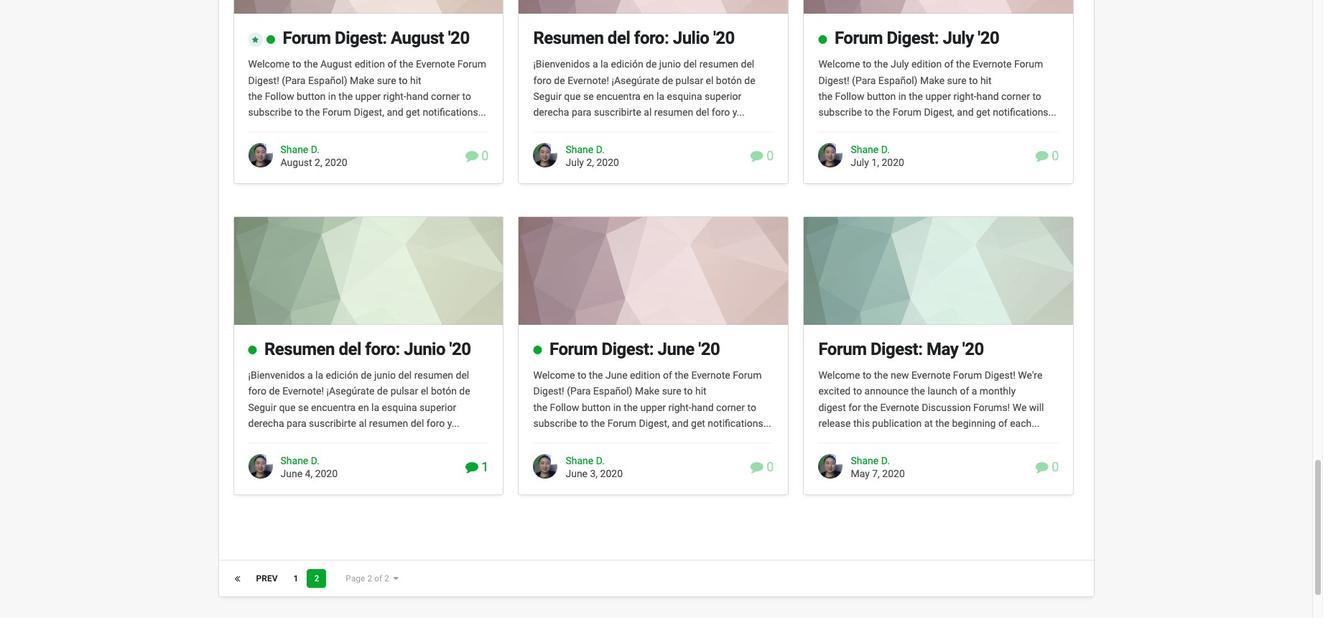 Task type: describe. For each thing, give the bounding box(es) containing it.
will
[[1030, 402, 1045, 413]]

0 for welcome to the new evernote forum digest!  we're excited to announce the launch of a monthly digest for the evernote discussion forums! we will release this publication at the beginning of each...
[[1049, 459, 1060, 474]]

evernote! for 0
[[568, 74, 609, 86]]

suscribirte for 1
[[309, 418, 356, 429]]

upper inside welcome to the august edition of the evernote forum digest! (para español)      make sure to hit the follow button in the upper right-hand corner to subscribe to the forum digest, and get notifications...
[[355, 91, 381, 102]]

edición for 1
[[326, 369, 358, 381]]

forum digest: june '20
[[550, 339, 720, 359]]

july for shane d. july 2, 2020
[[566, 157, 584, 168]]

resumen del foro: junio '20 link
[[264, 339, 471, 359]]

notifications... inside welcome to the august edition of the evernote forum digest! (para español)      make sure to hit the follow button in the upper right-hand corner to subscribe to the forum digest, and get notifications...
[[423, 107, 486, 118]]

circle image for forum digest: july '20
[[819, 34, 827, 44]]

welcome to the new evernote forum digest!  we're excited to announce the launch of a monthly digest for the evernote discussion forums! we will release this publication at the beginning of each...
[[819, 369, 1045, 429]]

d. for shane d. july 1, 2020
[[882, 144, 890, 155]]

release
[[819, 418, 851, 429]]

hand for forum digest: july '20
[[977, 91, 999, 102]]

2 2 from the left
[[368, 573, 372, 583]]

que for 0
[[564, 91, 581, 102]]

the follow button inside welcome to the august edition of the evernote forum digest! (para español)      make sure to hit the follow button in the upper right-hand corner to subscribe to the forum digest, and get notifications...
[[248, 91, 326, 102]]

(para for forum digest: july '20
[[852, 74, 876, 86]]

3 2 from the left
[[385, 573, 389, 583]]

august inside welcome to the august edition of the evernote forum digest! (para español)      make sure to hit the follow button in the upper right-hand corner to subscribe to the forum digest, and get notifications...
[[321, 58, 352, 70]]

0 link for welcome to the july edition of the evernote forum digest! (para español)      make sure to hit the follow button in the upper right-hand corner to subscribe to the forum digest, and get notifications...
[[1036, 148, 1060, 163]]

evernote for welcome to the june edition of the evernote forum digest! (para español)      make sure to hit the follow button in the upper right-hand corner to subscribe to the forum digest, and get notifications...
[[692, 369, 731, 381]]

circle image for forum digest: august '20
[[267, 34, 275, 44]]

¡bienvenidos for 1
[[248, 369, 305, 381]]

0 link for welcome to the august edition of the evernote forum digest! (para español)      make sure to hit the follow button in the upper right-hand corner to subscribe to the forum digest, and get notifications...
[[466, 148, 489, 163]]

español) inside welcome to the august edition of the evernote forum digest! (para español)      make sure to hit the follow button in the upper right-hand corner to subscribe to the forum digest, and get notifications...
[[308, 74, 347, 86]]

hit inside welcome to the august edition of the evernote forum digest! (para español)      make sure to hit the follow button in the upper right-hand corner to subscribe to the forum digest, and get notifications...
[[410, 74, 422, 86]]

shane for shane d. july 2, 2020
[[566, 144, 594, 155]]

of down forums! we
[[999, 418, 1008, 429]]

shane for shane d. august 2, 2020
[[281, 144, 309, 155]]

forum digest: august '20 link
[[283, 28, 470, 48]]

resumen del foro: julio '20 link
[[534, 28, 735, 48]]

circle image for forum digest: june '20
[[534, 345, 542, 355]]

notifications... for forum digest: june '20
[[708, 418, 772, 429]]

a for 0
[[593, 58, 598, 70]]

digest: for july
[[887, 28, 939, 48]]

digest! for welcome to the june edition of the evernote forum digest! (para español)      make sure to hit the follow button in the upper right-hand corner to subscribe to the forum digest, and get notifications...
[[534, 385, 565, 397]]

forums! we
[[974, 402, 1027, 413]]

publication
[[873, 418, 922, 429]]

page
[[346, 573, 365, 583]]

1 vertical spatial 1 link
[[286, 569, 306, 588]]

superior for 1
[[420, 402, 456, 413]]

shane for shane d. july 1, 2020
[[851, 144, 879, 155]]

forum digest: may '20
[[819, 339, 984, 359]]

para for 1
[[287, 418, 307, 429]]

shane d. link for shane d. may 7, 2020
[[851, 455, 890, 466]]

encuentra for 0
[[596, 91, 641, 102]]

the follow button for forum digest: june '20
[[534, 402, 611, 413]]

junio
[[404, 339, 446, 359]]

4,
[[305, 468, 313, 479]]

resumen del foro: julio '20
[[534, 28, 735, 48]]

digest, for forum digest: july '20
[[925, 107, 955, 118]]

shane d. link for shane d. july 2, 2020
[[566, 144, 605, 155]]

0 link for welcome to the new evernote forum digest!  we're excited to announce the launch of a monthly digest for the evernote discussion forums! we will release this publication at the beginning of each...
[[1036, 459, 1060, 474]]

en for 1
[[358, 402, 369, 413]]

se for 1
[[298, 402, 309, 413]]

d. for shane d. june 4, 2020
[[311, 455, 320, 466]]

get inside welcome to the august edition of the evernote forum digest! (para español)      make sure to hit the follow button in the upper right-hand corner to subscribe to the forum digest, and get notifications...
[[406, 107, 420, 118]]

botón for 0
[[716, 74, 742, 86]]

¡bienvenidos a la edición de junio del resumen del foro de evernote!      ¡asegúrate de pulsar el botón de seguir que se encuentra en la esquina superior derecha para suscribirte al resumen del foro y...
[[248, 369, 470, 429]]

resumen for resumen del foro: julio '20
[[534, 28, 604, 48]]

announce
[[865, 385, 909, 397]]

comment image for forum digest: june '20
[[751, 461, 764, 474]]

la down resumen del foro: julio '20 link
[[657, 91, 665, 102]]

comment image for forum digest: may '20
[[1036, 461, 1049, 474]]

circle image
[[248, 345, 257, 355]]

make for forum digest: june '20
[[635, 385, 660, 397]]

at
[[925, 418, 933, 429]]

encuentra for 1
[[311, 402, 356, 413]]

and inside welcome to the august edition of the evernote forum digest! (para español)      make sure to hit the follow button in the upper right-hand corner to subscribe to the forum digest, and get notifications...
[[387, 107, 404, 118]]

forum digest: june '20 link
[[550, 339, 720, 359]]

en for 0
[[644, 91, 654, 102]]

digest! inside "welcome to the new evernote forum digest!  we're excited to announce the launch of a monthly digest for the evernote discussion forums! we will release this publication at the beginning of each..."
[[985, 369, 1016, 381]]

0 link for ¡bienvenidos a la edición de junio del resumen del foro de evernote!            ¡asegúrate de pulsar el botón de seguir que se encuentra en la esquina superior derecha para suscribirte al resumen del foro y...
[[751, 148, 774, 163]]

evernote inside "welcome to the new evernote forum digest!  we're excited to announce the launch of a monthly digest for the evernote discussion forums! we will release this publication at the beginning of each..."
[[881, 402, 920, 413]]

new evernote
[[891, 369, 951, 381]]

comment image for resumen del foro: julio '20
[[751, 150, 764, 163]]

shane d. image for august 2, 2020
[[248, 143, 273, 167]]

para for 0
[[572, 107, 592, 118]]

derecha for 1
[[248, 418, 284, 429]]

0 horizontal spatial 1
[[294, 573, 299, 583]]

of inside the welcome to the june edition of the evernote forum digest! (para español)      make sure to hit the follow button in the upper right-hand corner to subscribe to the forum digest, and get notifications...
[[663, 369, 672, 381]]

junio for 0
[[660, 58, 681, 70]]

of inside welcome to the august edition of the evernote forum digest! (para español)      make sure to hit the follow button in the upper right-hand corner to subscribe to the forum digest, and get notifications...
[[388, 58, 397, 70]]

welcome for welcome to the june edition of the evernote forum digest! (para español)      make sure to hit the follow button in the upper right-hand corner to subscribe to the forum digest, and get notifications...
[[534, 369, 575, 381]]

'20 for forum digest: may '20
[[963, 339, 984, 359]]

foro: for julio
[[634, 28, 669, 48]]

july for forum digest: july '20
[[943, 28, 974, 48]]

each...
[[1011, 418, 1040, 429]]

2020 for shane d. august 2, 2020
[[325, 157, 348, 168]]

caret down image
[[394, 574, 399, 583]]

d. for shane d. june 3, 2020
[[596, 455, 605, 466]]

evernote for welcome to the july edition of the evernote forum digest! (para español)      make sure to hit the follow button in the upper right-hand corner to subscribe to the forum digest, and get notifications...
[[973, 58, 1012, 70]]

and for forum digest: june '20
[[672, 418, 689, 429]]

hit for forum digest: july '20
[[981, 74, 992, 86]]

first page image
[[235, 573, 240, 583]]

shane d. july 2, 2020
[[566, 144, 619, 168]]

resumen for resumen del foro: junio '20
[[264, 339, 335, 359]]

monthly
[[980, 385, 1016, 397]]

'20 for forum digest: june '20
[[699, 339, 720, 359]]

0 for welcome to the june edition of the evernote forum digest! (para español)      make sure to hit the follow button in the upper right-hand corner to subscribe to the forum digest, and get notifications...
[[764, 459, 774, 474]]

esquina for 1
[[382, 402, 417, 413]]

may for '20
[[927, 339, 959, 359]]

make for forum digest: july '20
[[921, 74, 945, 86]]

(para inside welcome to the august edition of the evernote forum digest! (para español)      make sure to hit the follow button in the upper right-hand corner to subscribe to the forum digest, and get notifications...
[[282, 74, 306, 86]]

beginning
[[953, 418, 996, 429]]

shane d. link for shane d. june 3, 2020
[[566, 455, 605, 466]]

subscribe inside welcome to the august edition of the evernote forum digest! (para español)      make sure to hit the follow button in the upper right-hand corner to subscribe to the forum digest, and get notifications...
[[248, 107, 292, 118]]

edition for forum digest: june '20
[[630, 369, 661, 381]]

shane d. image for july 1, 2020
[[819, 143, 843, 167]]

corner for forum digest: june '20
[[717, 402, 745, 413]]

pulsar for 1
[[391, 385, 418, 397]]

seguir for 1
[[248, 402, 277, 413]]

shane d. july 1, 2020
[[851, 144, 905, 168]]

(para for forum digest: june '20
[[567, 385, 591, 397]]

2, for august
[[315, 157, 322, 168]]

2, for july
[[587, 157, 594, 168]]

corner for forum digest: july '20
[[1002, 91, 1031, 102]]

0 vertical spatial 1
[[479, 459, 489, 474]]

the follow button for forum digest: july '20
[[819, 91, 896, 102]]

shane d. august 2, 2020
[[281, 144, 348, 168]]



Task type: locate. For each thing, give the bounding box(es) containing it.
0 horizontal spatial corner
[[431, 91, 460, 102]]

0 vertical spatial evernote!
[[568, 74, 609, 86]]

of left caret down image
[[374, 573, 382, 583]]

1 horizontal spatial the follow button
[[534, 402, 611, 413]]

0 horizontal spatial y...
[[448, 418, 460, 429]]

prev
[[256, 573, 278, 583]]

encuentra inside ¡bienvenidos a la edición de junio del resumen del foro de evernote!            ¡asegúrate de pulsar el botón de seguir que se encuentra en la esquina superior derecha para suscribirte al resumen del foro y...
[[596, 91, 641, 102]]

a
[[593, 58, 598, 70], [308, 369, 313, 381], [972, 385, 978, 397]]

¡asegúrate for 0
[[612, 74, 660, 86]]

june left 4,
[[281, 468, 303, 479]]

the follow button up shane d. june 3, 2020
[[534, 402, 611, 413]]

edition down forum digest: july '20 "link"
[[912, 58, 942, 70]]

shane d. image left 1,
[[819, 143, 843, 167]]

la down 'resumen del foro: julio '20'
[[601, 58, 609, 70]]

hand for forum digest: june '20
[[692, 402, 714, 413]]

digest!
[[248, 74, 279, 86], [819, 74, 850, 86], [985, 369, 1016, 381], [534, 385, 565, 397]]

al
[[644, 107, 652, 118], [359, 418, 367, 429]]

0 horizontal spatial the follow button
[[248, 91, 326, 102]]

june for shane d. june 3, 2020
[[566, 468, 588, 479]]

shane inside shane d. august 2, 2020
[[281, 144, 309, 155]]

subscribe
[[248, 107, 292, 118], [819, 107, 863, 118], [534, 418, 577, 429]]

upper down forum digest: july '20 "link"
[[926, 91, 952, 102]]

the follow button inside welcome to the july edition of the evernote forum digest! (para español)      make sure to hit the follow button in the upper right-hand corner to subscribe to the forum digest, and get notifications...
[[819, 91, 896, 102]]

shane d. link for shane d. july 1, 2020
[[851, 144, 890, 155]]

0 vertical spatial pulsar
[[676, 74, 704, 86]]

0 vertical spatial se
[[583, 91, 594, 102]]

page 2 of 2
[[346, 573, 394, 583]]

(para inside the welcome to the june edition of the evernote forum digest! (para español)      make sure to hit the follow button in the upper right-hand corner to subscribe to the forum digest, and get notifications...
[[567, 385, 591, 397]]

the follow button up shane d. july 1, 2020 at the right
[[819, 91, 896, 102]]

upper inside welcome to the july edition of the evernote forum digest! (para español)      make sure to hit the follow button in the upper right-hand corner to subscribe to the forum digest, and get notifications...
[[926, 91, 952, 102]]

0 horizontal spatial comment image
[[751, 150, 764, 163]]

corner inside welcome to the july edition of the evernote forum digest! (para español)      make sure to hit the follow button in the upper right-hand corner to subscribe to the forum digest, and get notifications...
[[1002, 91, 1031, 102]]

digest, inside welcome to the august edition of the evernote forum digest! (para español)      make sure to hit the follow button in the upper right-hand corner to subscribe to the forum digest, and get notifications...
[[354, 107, 384, 118]]

junio
[[660, 58, 681, 70], [374, 369, 396, 381]]

0 vertical spatial seguir
[[534, 91, 562, 102]]

a for 1
[[308, 369, 313, 381]]

shane for shane d. may 7, 2020
[[851, 455, 879, 466]]

of down forum digest: august '20 link
[[388, 58, 397, 70]]

right- for forum digest: july '20
[[954, 91, 977, 102]]

suscribirte inside ¡bienvenidos a la edición de junio del resumen del foro de evernote!            ¡asegúrate de pulsar el botón de seguir que se encuentra en la esquina superior derecha para suscribirte al resumen del foro y...
[[594, 107, 642, 118]]

may left 7,
[[851, 468, 870, 479]]

se up the shane d. july 2, 2020
[[583, 91, 594, 102]]

june down forum digest: june '20 link
[[606, 369, 628, 381]]

digest! inside welcome to the august edition of the evernote forum digest! (para español)      make sure to hit the follow button in the upper right-hand corner to subscribe to the forum digest, and get notifications...
[[248, 74, 279, 86]]

comment image
[[466, 150, 479, 163], [1036, 150, 1049, 163], [466, 461, 479, 474], [751, 461, 764, 474]]

1 2 from the left
[[314, 573, 319, 583]]

digest: up new evernote
[[871, 339, 923, 359]]

2 horizontal spatial corner
[[1002, 91, 1031, 102]]

1 shane d. image from the left
[[248, 454, 273, 478]]

encuentra
[[596, 91, 641, 102], [311, 402, 356, 413]]

edition down forum digest: august '20 link
[[355, 58, 385, 70]]

1 vertical spatial edición
[[326, 369, 358, 381]]

se for 0
[[583, 91, 594, 102]]

0 horizontal spatial hit
[[410, 74, 422, 86]]

1 vertical spatial foro:
[[365, 339, 400, 359]]

0 vertical spatial superior
[[705, 91, 742, 102]]

la down resumen del foro: junio '20
[[372, 402, 380, 413]]

0 horizontal spatial seguir
[[248, 402, 277, 413]]

evernote inside the welcome to the june edition of the evernote forum digest! (para español)      make sure to hit the follow button in the upper right-hand corner to subscribe to the forum digest, and get notifications...
[[692, 369, 731, 381]]

1 link
[[466, 459, 489, 474], [286, 569, 306, 588]]

in up shane d. august 2, 2020 on the left top of page
[[328, 91, 336, 102]]

welcome to the july edition of the evernote forum digest! (para español)      make sure to hit the follow button in the upper right-hand corner to subscribe to the forum digest, and get notifications...
[[819, 58, 1057, 118]]

make
[[350, 74, 375, 86], [921, 74, 945, 86], [635, 385, 660, 397]]

2020 for shane d. june 4, 2020
[[315, 468, 338, 479]]

1 vertical spatial que
[[279, 402, 296, 413]]

august for digest:
[[391, 28, 444, 48]]

excited
[[819, 385, 851, 397]]

2 horizontal spatial circle image
[[819, 34, 827, 44]]

1 vertical spatial ¡bienvenidos
[[248, 369, 305, 381]]

derecha up shane d. june 4, 2020
[[248, 418, 284, 429]]

0 horizontal spatial in
[[328, 91, 336, 102]]

d. for shane d. may 7, 2020
[[882, 455, 890, 466]]

que inside "¡bienvenidos a la edición de junio del resumen del foro de evernote!      ¡asegúrate de pulsar el botón de seguir que se encuentra en la esquina superior derecha para suscribirte al resumen del foro y..."
[[279, 402, 296, 413]]

2 left page
[[314, 573, 319, 583]]

que for 1
[[279, 402, 296, 413]]

june up the welcome to the june edition of the evernote forum digest! (para español)      make sure to hit the follow button in the upper right-hand corner to subscribe to the forum digest, and get notifications...
[[658, 339, 695, 359]]

¡asegúrate inside ¡bienvenidos a la edición de junio del resumen del foro de evernote!            ¡asegúrate de pulsar el botón de seguir que se encuentra en la esquina superior derecha para suscribirte al resumen del foro y...
[[612, 74, 660, 86]]

welcome to the june edition of the evernote forum digest! (para español)      make sure to hit the follow button in the upper right-hand corner to subscribe to the forum digest, and get notifications...
[[534, 369, 772, 429]]

edition inside welcome to the july edition of the evernote forum digest! (para español)      make sure to hit the follow button in the upper right-hand corner to subscribe to the forum digest, and get notifications...
[[912, 58, 942, 70]]

1 horizontal spatial get
[[691, 418, 706, 429]]

foro:
[[634, 28, 669, 48], [365, 339, 400, 359]]

2020 for shane d. june 3, 2020
[[600, 468, 623, 479]]

1 horizontal spatial notifications...
[[708, 418, 772, 429]]

hand
[[407, 91, 429, 102], [977, 91, 999, 102], [692, 402, 714, 413]]

y... for 1
[[448, 418, 460, 429]]

of down forum digest: july '20 "link"
[[945, 58, 954, 70]]

0 horizontal spatial 2
[[314, 573, 319, 583]]

welcome inside "welcome to the new evernote forum digest!  we're excited to announce the launch of a monthly digest for the evernote discussion forums! we will release this publication at the beginning of each..."
[[819, 369, 861, 381]]

upper for forum digest: june '20
[[641, 402, 666, 413]]

para up the shane d. july 2, 2020
[[572, 107, 592, 118]]

edición inside "¡bienvenidos a la edición de junio del resumen del foro de evernote!      ¡asegúrate de pulsar el botón de seguir que se encuentra en la esquina superior derecha para suscribirte al resumen del foro y..."
[[326, 369, 358, 381]]

shane d. image left shane d. august 2, 2020 on the left top of page
[[248, 143, 273, 167]]

1 horizontal spatial seguir
[[534, 91, 562, 102]]

edición for 0
[[611, 58, 644, 70]]

2 right page
[[368, 573, 372, 583]]

¡bienvenidos
[[534, 58, 590, 70], [248, 369, 305, 381]]

digest: up welcome to the august edition of the evernote forum digest! (para español)      make sure to hit the follow button in the upper right-hand corner to subscribe to the forum digest, and get notifications...
[[335, 28, 387, 48]]

sure down forum digest: july '20 "link"
[[948, 74, 967, 86]]

junio inside ¡bienvenidos a la edición de junio del resumen del foro de evernote!            ¡asegúrate de pulsar el botón de seguir que se encuentra en la esquina superior derecha para suscribirte al resumen del foro y...
[[660, 58, 681, 70]]

0 horizontal spatial get
[[406, 107, 420, 118]]

upper down forum digest: august '20 link
[[355, 91, 381, 102]]

0 vertical spatial 1 link
[[466, 459, 489, 474]]

forum digest: july '20
[[835, 28, 1000, 48]]

¡bienvenidos a la edición de junio del resumen del foro de evernote!            ¡asegúrate de pulsar el botón de seguir que se encuentra en la esquina superior derecha para suscribirte al resumen del foro y...
[[534, 58, 756, 118]]

0 vertical spatial y...
[[733, 107, 745, 118]]

july inside welcome to the july edition of the evernote forum digest! (para español)      make sure to hit the follow button in the upper right-hand corner to subscribe to the forum digest, and get notifications...
[[891, 58, 909, 70]]

derecha for 0
[[534, 107, 570, 118]]

forum digest: august '20
[[283, 28, 470, 48]]

digest, inside the welcome to the june edition of the evernote forum digest! (para español)      make sure to hit the follow button in the upper right-hand corner to subscribe to the forum digest, and get notifications...
[[639, 418, 670, 429]]

1 horizontal spatial 2,
[[587, 157, 594, 168]]

0 horizontal spatial a
[[308, 369, 313, 381]]

superior down julio
[[705, 91, 742, 102]]

comment image for resumen del foro: junio '20
[[466, 461, 479, 474]]

shane d. link for shane d. june 4, 2020
[[281, 455, 320, 466]]

forum digest: may '20 link
[[819, 339, 984, 359]]

para inside ¡bienvenidos a la edición de junio del resumen del foro de evernote!            ¡asegúrate de pulsar el botón de seguir que se encuentra en la esquina superior derecha para suscribirte al resumen del foro y...
[[572, 107, 592, 118]]

(para inside welcome to the july edition of the evernote forum digest! (para español)      make sure to hit the follow button in the upper right-hand corner to subscribe to the forum digest, and get notifications...
[[852, 74, 876, 86]]

¡asegúrate down resumen del foro: junio '20
[[327, 385, 375, 397]]

right-
[[383, 91, 407, 102], [954, 91, 977, 102], [669, 402, 692, 413]]

edición
[[611, 58, 644, 70], [326, 369, 358, 381]]

1 horizontal spatial junio
[[660, 58, 681, 70]]

sure down forum digest: august '20 link
[[377, 74, 396, 86]]

la down resumen del foro: junio '20 link
[[316, 369, 323, 381]]

para inside "¡bienvenidos a la edición de junio del resumen del foro de evernote!      ¡asegúrate de pulsar el botón de seguir que se encuentra en la esquina superior derecha para suscribirte al resumen del foro y..."
[[287, 418, 307, 429]]

0 horizontal spatial encuentra
[[311, 402, 356, 413]]

seguir for 0
[[534, 91, 562, 102]]

pulsar inside "¡bienvenidos a la edición de junio del resumen del foro de evernote!      ¡asegúrate de pulsar el botón de seguir que se encuentra en la esquina superior derecha para suscribirte al resumen del foro y..."
[[391, 385, 418, 397]]

español) inside the welcome to the june edition of the evernote forum digest! (para español)      make sure to hit the follow button in the upper right-hand corner to subscribe to the forum digest, and get notifications...
[[594, 385, 633, 397]]

edition down forum digest: june '20 link
[[630, 369, 661, 381]]

el for 0
[[706, 74, 714, 86]]

d. for shane d. july 2, 2020
[[596, 144, 605, 155]]

1 vertical spatial y...
[[448, 418, 460, 429]]

¡asegúrate down resumen del foro: julio '20 link
[[612, 74, 660, 86]]

1 horizontal spatial derecha
[[534, 107, 570, 118]]

0 horizontal spatial upper
[[355, 91, 381, 102]]

1 horizontal spatial ¡asegúrate
[[612, 74, 660, 86]]

subscribe for forum digest: july '20
[[819, 107, 863, 118]]

make inside welcome to the august edition of the evernote forum digest! (para español)      make sure to hit the follow button in the upper right-hand corner to subscribe to the forum digest, and get notifications...
[[350, 74, 375, 86]]

we're
[[1019, 369, 1043, 381]]

2 horizontal spatial and
[[957, 107, 974, 118]]

en
[[644, 91, 654, 102], [358, 402, 369, 413]]

0 vertical spatial derecha
[[534, 107, 570, 118]]

edición down 'resumen del foro: julio '20'
[[611, 58, 644, 70]]

welcome inside welcome to the july edition of the evernote forum digest! (para español)      make sure to hit the follow button in the upper right-hand corner to subscribe to the forum digest, and get notifications...
[[819, 58, 861, 70]]

resumen
[[534, 28, 604, 48], [264, 339, 335, 359]]

0 horizontal spatial ¡asegúrate
[[327, 385, 375, 397]]

notifications...
[[423, 107, 486, 118], [993, 107, 1057, 118], [708, 418, 772, 429]]

d. inside shane d. june 3, 2020
[[596, 455, 605, 466]]

digest: for june
[[602, 339, 654, 359]]

1 vertical spatial superior
[[420, 402, 456, 413]]

shane d. june 3, 2020
[[566, 455, 623, 479]]

1 horizontal spatial sure
[[662, 385, 682, 397]]

¡bienvenidos inside "¡bienvenidos a la edición de junio del resumen del foro de evernote!      ¡asegúrate de pulsar el botón de seguir que se encuentra en la esquina superior derecha para suscribirte al resumen del foro y..."
[[248, 369, 305, 381]]

star image
[[252, 36, 259, 43]]

al for 0
[[644, 107, 652, 118]]

shane d. image down release
[[819, 454, 843, 478]]

subscribe up shane d. july 1, 2020 at the right
[[819, 107, 863, 118]]

superior for 0
[[705, 91, 742, 102]]

1 horizontal spatial shane d. image
[[534, 454, 558, 478]]

sure down forum digest: june '20 link
[[662, 385, 682, 397]]

and inside welcome to the july edition of the evernote forum digest! (para español)      make sure to hit the follow button in the upper right-hand corner to subscribe to the forum digest, and get notifications...
[[957, 107, 974, 118]]

digest,
[[354, 107, 384, 118], [925, 107, 955, 118], [639, 418, 670, 429]]

2020 inside shane d. may 7, 2020
[[883, 468, 905, 479]]

july
[[943, 28, 974, 48], [891, 58, 909, 70], [566, 157, 584, 168], [851, 157, 869, 168]]

0 horizontal spatial and
[[387, 107, 404, 118]]

1 horizontal spatial and
[[672, 418, 689, 429]]

superior down junio
[[420, 402, 456, 413]]

1 horizontal spatial digest,
[[639, 418, 670, 429]]

digest! inside the welcome to the june edition of the evernote forum digest! (para español)      make sure to hit the follow button in the upper right-hand corner to subscribe to the forum digest, and get notifications...
[[534, 385, 565, 397]]

hit
[[410, 74, 422, 86], [981, 74, 992, 86], [696, 385, 707, 397]]

shane for shane d. june 3, 2020
[[566, 455, 594, 466]]

evernote! inside "¡bienvenidos a la edición de junio del resumen del foro de evernote!      ¡asegúrate de pulsar el botón de seguir que se encuentra en la esquina superior derecha para suscribirte al resumen del foro y..."
[[283, 385, 324, 397]]

subscribe up shane d. june 3, 2020
[[534, 418, 577, 429]]

subscribe up shane d. august 2, 2020 on the left top of page
[[248, 107, 292, 118]]

may inside shane d. may 7, 2020
[[851, 468, 870, 479]]

3,
[[590, 468, 598, 479]]

0 horizontal spatial suscribirte
[[309, 418, 356, 429]]

foro: left julio
[[634, 28, 669, 48]]

0 horizontal spatial derecha
[[248, 418, 284, 429]]

subscribe for forum digest: june '20
[[534, 418, 577, 429]]

seguir inside ¡bienvenidos a la edición de junio del resumen del foro de evernote!            ¡asegúrate de pulsar el botón de seguir que se encuentra en la esquina superior derecha para suscribirte al resumen del foro y...
[[534, 91, 562, 102]]

2 shane d. image from the left
[[534, 454, 558, 478]]

get inside the welcome to the june edition of the evernote forum digest! (para español)      make sure to hit the follow button in the upper right-hand corner to subscribe to the forum digest, and get notifications...
[[691, 418, 706, 429]]

pulsar inside ¡bienvenidos a la edición de junio del resumen del foro de evernote!            ¡asegúrate de pulsar el botón de seguir que se encuentra en la esquina superior derecha para suscribirte al resumen del foro y...
[[676, 74, 704, 86]]

¡asegúrate inside "¡bienvenidos a la edición de junio del resumen del foro de evernote!      ¡asegúrate de pulsar el botón de seguir que se encuentra en la esquina superior derecha para suscribirte al resumen del foro y..."
[[327, 385, 375, 397]]

esquina
[[667, 91, 703, 102], [382, 402, 417, 413]]

1 horizontal spatial español)
[[594, 385, 633, 397]]

sure for forum digest: july '20
[[948, 74, 967, 86]]

2 horizontal spatial get
[[977, 107, 991, 118]]

may up new evernote
[[927, 339, 959, 359]]

en down resumen del foro: julio '20 link
[[644, 91, 654, 102]]

2020 inside the shane d. july 2, 2020
[[597, 157, 619, 168]]

0 horizontal spatial resumen
[[264, 339, 335, 359]]

welcome inside welcome to the august edition of the evernote forum digest! (para español)      make sure to hit the follow button in the upper right-hand corner to subscribe to the forum digest, and get notifications...
[[248, 58, 290, 70]]

right- inside the welcome to the june edition of the evernote forum digest! (para español)      make sure to hit the follow button in the upper right-hand corner to subscribe to the forum digest, and get notifications...
[[669, 402, 692, 413]]

digest for
[[819, 402, 862, 413]]

0 vertical spatial resumen
[[534, 28, 604, 48]]

0 vertical spatial edición
[[611, 58, 644, 70]]

0 link
[[466, 148, 489, 163], [751, 148, 774, 163], [1036, 148, 1060, 163], [751, 459, 774, 474], [1036, 459, 1060, 474]]

july inside shane d. july 1, 2020
[[851, 157, 869, 168]]

in inside welcome to the july edition of the evernote forum digest! (para español)      make sure to hit the follow button in the upper right-hand corner to subscribe to the forum digest, and get notifications...
[[899, 91, 907, 102]]

junio down resumen del foro: junio '20
[[374, 369, 396, 381]]

shane d. may 7, 2020
[[851, 455, 905, 479]]

se inside "¡bienvenidos a la edición de junio del resumen del foro de evernote!      ¡asegúrate de pulsar el botón de seguir que se encuentra en la esquina superior derecha para suscribirte al resumen del foro y..."
[[298, 402, 309, 413]]

shane inside the shane d. july 2, 2020
[[566, 144, 594, 155]]

shane d. image left shane d. june 3, 2020
[[534, 454, 558, 478]]

1 horizontal spatial subscribe
[[534, 418, 577, 429]]

june
[[658, 339, 695, 359], [606, 369, 628, 381], [281, 468, 303, 479], [566, 468, 588, 479]]

1 vertical spatial para
[[287, 418, 307, 429]]

esquina down julio
[[667, 91, 703, 102]]

1 vertical spatial esquina
[[382, 402, 417, 413]]

0 vertical spatial botón
[[716, 74, 742, 86]]

2020 inside shane d. july 1, 2020
[[882, 157, 905, 168]]

hit inside the welcome to the june edition of the evernote forum digest! (para español)      make sure to hit the follow button in the upper right-hand corner to subscribe to the forum digest, and get notifications...
[[696, 385, 707, 397]]

circle image
[[267, 34, 275, 44], [819, 34, 827, 44], [534, 345, 542, 355]]

get
[[406, 107, 420, 118], [977, 107, 991, 118], [691, 418, 706, 429]]

el down junio
[[421, 385, 429, 397]]

welcome to the august edition of the evernote forum digest! (para español)      make sure to hit the follow button in the upper right-hand corner to subscribe to the forum digest, and get notifications...
[[248, 58, 487, 118]]

edition inside welcome to the august edition of the evernote forum digest! (para español)      make sure to hit the follow button in the upper right-hand corner to subscribe to the forum digest, and get notifications...
[[355, 58, 385, 70]]

0 link for welcome to the june edition of the evernote forum digest! (para español)      make sure to hit the follow button in the upper right-hand corner to subscribe to the forum digest, and get notifications...
[[751, 459, 774, 474]]

2, inside the shane d. july 2, 2020
[[587, 157, 594, 168]]

foro
[[534, 74, 552, 86], [712, 107, 730, 118], [248, 385, 267, 397], [427, 418, 445, 429]]

esquina inside ¡bienvenidos a la edición de junio del resumen del foro de evernote!            ¡asegúrate de pulsar el botón de seguir que se encuentra en la esquina superior derecha para suscribirte al resumen del foro y...
[[667, 91, 703, 102]]

para
[[572, 107, 592, 118], [287, 418, 307, 429]]

y... inside ¡bienvenidos a la edición de junio del resumen del foro de evernote!            ¡asegúrate de pulsar el botón de seguir que se encuentra en la esquina superior derecha para suscribirte al resumen del foro y...
[[733, 107, 745, 118]]

encuentra down 'resumen del foro: julio '20'
[[596, 91, 641, 102]]

shane d. image left the shane d. july 2, 2020
[[534, 143, 558, 167]]

la
[[601, 58, 609, 70], [657, 91, 665, 102], [316, 369, 323, 381], [372, 402, 380, 413]]

a down 'resumen del foro: julio '20'
[[593, 58, 598, 70]]

edition
[[355, 58, 385, 70], [912, 58, 942, 70], [630, 369, 661, 381]]

sure inside welcome to the july edition of the evernote forum digest! (para español)      make sure to hit the follow button in the upper right-hand corner to subscribe to the forum digest, and get notifications...
[[948, 74, 967, 86]]

edición down resumen del foro: junio '20
[[326, 369, 358, 381]]

al for 1
[[359, 418, 367, 429]]

2 link
[[307, 569, 326, 588]]

el down julio
[[706, 74, 714, 86]]

7,
[[873, 468, 880, 479]]

2 left caret down image
[[385, 573, 389, 583]]

que up shane d. june 4, 2020
[[279, 402, 296, 413]]

foro: for junio
[[365, 339, 400, 359]]

the follow button down star icon
[[248, 91, 326, 102]]

upper down forum digest: june '20 link
[[641, 402, 666, 413]]

digest! inside welcome to the july edition of the evernote forum digest! (para español)      make sure to hit the follow button in the upper right-hand corner to subscribe to the forum digest, and get notifications...
[[819, 74, 850, 86]]

el inside "¡bienvenidos a la edición de junio del resumen del foro de evernote!      ¡asegúrate de pulsar el botón de seguir que se encuentra en la esquina superior derecha para suscribirte al resumen del foro y..."
[[421, 385, 429, 397]]

seguir inside "¡bienvenidos a la edición de junio del resumen del foro de evernote!      ¡asegúrate de pulsar el botón de seguir que se encuentra en la esquina superior derecha para suscribirte al resumen del foro y..."
[[248, 402, 277, 413]]

2 vertical spatial august
[[281, 157, 312, 168]]

0 horizontal spatial (para
[[282, 74, 306, 86]]

shane d. image
[[248, 454, 273, 478], [534, 454, 558, 478]]

0 vertical spatial august
[[391, 28, 444, 48]]

shane for shane d. june 4, 2020
[[281, 455, 309, 466]]

in down forum digest: july '20 "link"
[[899, 91, 907, 102]]

el
[[706, 74, 714, 86], [421, 385, 429, 397]]

in
[[328, 91, 336, 102], [899, 91, 907, 102], [614, 402, 622, 413]]

2020 inside shane d. august 2, 2020
[[325, 157, 348, 168]]

corner
[[431, 91, 460, 102], [1002, 91, 1031, 102], [717, 402, 745, 413]]

junio down julio
[[660, 58, 681, 70]]

digest: for may
[[871, 339, 923, 359]]

2 horizontal spatial digest,
[[925, 107, 955, 118]]

y...
[[733, 107, 745, 118], [448, 418, 460, 429]]

0 horizontal spatial en
[[358, 402, 369, 413]]

digest: up the welcome to the june edition of the evernote forum digest! (para español)      make sure to hit the follow button in the upper right-hand corner to subscribe to the forum digest, and get notifications...
[[602, 339, 654, 359]]

digest, for forum digest: june '20
[[639, 418, 670, 429]]

pulsar down julio
[[676, 74, 704, 86]]

shane
[[281, 144, 309, 155], [566, 144, 594, 155], [851, 144, 879, 155], [281, 455, 309, 466], [566, 455, 594, 466], [851, 455, 879, 466]]

shane d. image for july 2, 2020
[[534, 143, 558, 167]]

esquina for 0
[[667, 91, 703, 102]]

subscribe inside the welcome to the june edition of the evernote forum digest! (para español)      make sure to hit the follow button in the upper right-hand corner to subscribe to the forum digest, and get notifications...
[[534, 418, 577, 429]]

español) down forum digest: june '20 link
[[594, 385, 633, 397]]

d. inside shane d. june 4, 2020
[[311, 455, 320, 466]]

al inside ¡bienvenidos a la edición de junio del resumen del foro de evernote!            ¡asegúrate de pulsar el botón de seguir que se encuentra en la esquina superior derecha para suscribirte al resumen del foro y...
[[644, 107, 652, 118]]

para up shane d. june 4, 2020
[[287, 418, 307, 429]]

botón for 1
[[431, 385, 457, 397]]

0 vertical spatial a
[[593, 58, 598, 70]]

the follow button
[[248, 91, 326, 102], [819, 91, 896, 102], [534, 402, 611, 413]]

hit for forum digest: june '20
[[696, 385, 707, 397]]

the follow button inside the welcome to the june edition of the evernote forum digest! (para español)      make sure to hit the follow button in the upper right-hand corner to subscribe to the forum digest, and get notifications...
[[534, 402, 611, 413]]

0 for welcome to the august edition of the evernote forum digest! (para español)      make sure to hit the follow button in the upper right-hand corner to subscribe to the forum digest, and get notifications...
[[479, 148, 489, 163]]

hand inside the welcome to the june edition of the evernote forum digest! (para español)      make sure to hit the follow button in the upper right-hand corner to subscribe to the forum digest, and get notifications...
[[692, 402, 714, 413]]

this
[[854, 418, 870, 429]]

foro: left junio
[[365, 339, 400, 359]]

forum digest: july '20 link
[[835, 28, 1000, 48]]

español) down forum digest: july '20 "link"
[[879, 74, 918, 86]]

1 horizontal spatial que
[[564, 91, 581, 102]]

0 horizontal spatial al
[[359, 418, 367, 429]]

comment image for forum digest: july '20
[[1036, 150, 1049, 163]]

june left "3,"
[[566, 468, 588, 479]]

d. for shane d. august 2, 2020
[[311, 144, 320, 155]]

0 horizontal spatial que
[[279, 402, 296, 413]]

el for 1
[[421, 385, 429, 397]]

1 horizontal spatial hand
[[692, 402, 714, 413]]

a inside "welcome to the new evernote forum digest!  we're excited to announce the launch of a monthly digest for the evernote discussion forums! we will release this publication at the beginning of each..."
[[972, 385, 978, 397]]

2,
[[315, 157, 322, 168], [587, 157, 594, 168]]

shane d. image for forum digest: june '20
[[534, 454, 558, 478]]

launch
[[928, 385, 958, 397]]

evernote
[[416, 58, 455, 70], [973, 58, 1012, 70], [692, 369, 731, 381], [881, 402, 920, 413]]

esquina inside "¡bienvenidos a la edición de junio del resumen del foro de evernote!      ¡asegúrate de pulsar el botón de seguir que se encuentra en la esquina superior derecha para suscribirte al resumen del foro y..."
[[382, 402, 417, 413]]

of down forum digest: june '20 link
[[663, 369, 672, 381]]

0 horizontal spatial español)
[[308, 74, 347, 86]]

español)
[[308, 74, 347, 86], [879, 74, 918, 86], [594, 385, 633, 397]]

esquina down junio
[[382, 402, 417, 413]]

1 horizontal spatial superior
[[705, 91, 742, 102]]

1 horizontal spatial esquina
[[667, 91, 703, 102]]

0 horizontal spatial may
[[851, 468, 870, 479]]

shane d. image left shane d. june 4, 2020
[[248, 454, 273, 478]]

digest! for welcome to the august edition of the evernote forum digest! (para español)      make sure to hit the follow button in the upper right-hand corner to subscribe to the forum digest, and get notifications...
[[248, 74, 279, 86]]

sure inside welcome to the august edition of the evernote forum digest! (para español)      make sure to hit the follow button in the upper right-hand corner to subscribe to the forum digest, and get notifications...
[[377, 74, 396, 86]]

page 2 of 2 link
[[339, 569, 406, 588]]

julio
[[673, 28, 710, 48]]

edition inside the welcome to the june edition of the evernote forum digest! (para español)      make sure to hit the follow button in the upper right-hand corner to subscribe to the forum digest, and get notifications...
[[630, 369, 661, 381]]

forum inside "welcome to the new evernote forum digest!  we're excited to announce the launch of a monthly digest for the evernote discussion forums! we will release this publication at the beginning of each..."
[[954, 369, 983, 381]]

make inside welcome to the july edition of the evernote forum digest! (para español)      make sure to hit the follow button in the upper right-hand corner to subscribe to the forum digest, and get notifications...
[[921, 74, 945, 86]]

d. inside shane d. july 1, 2020
[[882, 144, 890, 155]]

shane d. link
[[281, 144, 320, 155], [566, 144, 605, 155], [851, 144, 890, 155], [281, 455, 320, 466], [566, 455, 605, 466], [851, 455, 890, 466]]

0 vertical spatial foro:
[[634, 28, 669, 48]]

1 2, from the left
[[315, 157, 322, 168]]

a inside "¡bienvenidos a la edición de junio del resumen del foro de evernote!      ¡asegúrate de pulsar el botón de seguir que se encuentra en la esquina superior derecha para suscribirte al resumen del foro y..."
[[308, 369, 313, 381]]

0 horizontal spatial superior
[[420, 402, 456, 413]]

2 2, from the left
[[587, 157, 594, 168]]

upper for forum digest: july '20
[[926, 91, 952, 102]]

right- inside welcome to the august edition of the evernote forum digest! (para español)      make sure to hit the follow button in the upper right-hand corner to subscribe to the forum digest, and get notifications...
[[383, 91, 407, 102]]

se inside ¡bienvenidos a la edición de junio del resumen del foro de evernote!            ¡asegúrate de pulsar el botón de seguir que se encuentra en la esquina superior derecha para suscribirte al resumen del foro y...
[[583, 91, 594, 102]]

suscribirte up shane d. june 4, 2020
[[309, 418, 356, 429]]

botón
[[716, 74, 742, 86], [431, 385, 457, 397]]

1 vertical spatial comment image
[[1036, 461, 1049, 474]]

pulsar
[[676, 74, 704, 86], [391, 385, 418, 397]]

1 horizontal spatial edition
[[630, 369, 661, 381]]

0 for welcome to the july edition of the evernote forum digest! (para español)      make sure to hit the follow button in the upper right-hand corner to subscribe to the forum digest, and get notifications...
[[1049, 148, 1060, 163]]

que inside ¡bienvenidos a la edición de junio del resumen del foro de evernote!            ¡asegúrate de pulsar el botón de seguir que se encuentra en la esquina superior derecha para suscribirte al resumen del foro y...
[[564, 91, 581, 102]]

1 horizontal spatial comment image
[[1036, 461, 1049, 474]]

d. inside the shane d. july 2, 2020
[[596, 144, 605, 155]]

welcome for welcome to the august edition of the evernote forum digest! (para español)      make sure to hit the follow button in the upper right-hand corner to subscribe to the forum digest, and get notifications...
[[248, 58, 290, 70]]

0 horizontal spatial circle image
[[267, 34, 275, 44]]

0 horizontal spatial 1 link
[[286, 569, 306, 588]]

evernote inside welcome to the august edition of the evernote forum digest! (para español)      make sure to hit the follow button in the upper right-hand corner to subscribe to the forum digest, and get notifications...
[[416, 58, 455, 70]]

may for 7,
[[851, 468, 870, 479]]

suscribirte up the shane d. july 2, 2020
[[594, 107, 642, 118]]

se
[[583, 91, 594, 102], [298, 402, 309, 413]]

in inside welcome to the august edition of the evernote forum digest! (para español)      make sure to hit the follow button in the upper right-hand corner to subscribe to the forum digest, and get notifications...
[[328, 91, 336, 102]]

a down resumen del foro: junio '20
[[308, 369, 313, 381]]

2 horizontal spatial august
[[391, 28, 444, 48]]

shane d. image for resumen del foro: junio '20
[[248, 454, 273, 478]]

of
[[388, 58, 397, 70], [945, 58, 954, 70], [663, 369, 672, 381], [960, 385, 970, 397], [999, 418, 1008, 429], [374, 573, 382, 583]]

0 horizontal spatial right-
[[383, 91, 407, 102]]

0 vertical spatial may
[[927, 339, 959, 359]]

sure for forum digest: june '20
[[662, 385, 682, 397]]

make down forum digest: july '20 "link"
[[921, 74, 945, 86]]

make down forum digest: august '20 link
[[350, 74, 375, 86]]

2020 for shane d. may 7, 2020
[[883, 468, 905, 479]]

in down forum digest: june '20
[[614, 402, 622, 413]]

make down forum digest: june '20 link
[[635, 385, 660, 397]]

in for forum digest: june '20
[[614, 402, 622, 413]]

shane d. image
[[248, 143, 273, 167], [534, 143, 558, 167], [819, 143, 843, 167], [819, 454, 843, 478]]

1 horizontal spatial make
[[635, 385, 660, 397]]

1 horizontal spatial ¡bienvenidos
[[534, 58, 590, 70]]

edition for forum digest: july '20
[[912, 58, 942, 70]]

comment image
[[751, 150, 764, 163], [1036, 461, 1049, 474]]

the
[[304, 58, 318, 70], [399, 58, 414, 70], [874, 58, 889, 70], [957, 58, 971, 70], [339, 91, 353, 102], [909, 91, 923, 102], [306, 107, 320, 118], [876, 107, 891, 118], [589, 369, 603, 381], [675, 369, 689, 381], [874, 369, 889, 381], [911, 385, 926, 397], [624, 402, 638, 413], [864, 402, 878, 413], [591, 418, 605, 429], [936, 418, 950, 429]]

al inside "¡bienvenidos a la edición de junio del resumen del foro de evernote!      ¡asegúrate de pulsar el botón de seguir que se encuentra en la esquina superior derecha para suscribirte al resumen del foro y..."
[[359, 418, 367, 429]]

2020 inside shane d. june 4, 2020
[[315, 468, 338, 479]]

digest: up welcome to the july edition of the evernote forum digest! (para español)      make sure to hit the follow button in the upper right-hand corner to subscribe to the forum digest, and get notifications...
[[887, 28, 939, 48]]

0 horizontal spatial hand
[[407, 91, 429, 102]]

0 horizontal spatial junio
[[374, 369, 396, 381]]

(para
[[282, 74, 306, 86], [852, 74, 876, 86], [567, 385, 591, 397]]

¡asegúrate
[[612, 74, 660, 86], [327, 385, 375, 397]]

june for shane d. june 4, 2020
[[281, 468, 303, 479]]

1 vertical spatial ¡asegúrate
[[327, 385, 375, 397]]

june inside shane d. june 3, 2020
[[566, 468, 588, 479]]

in for forum digest: july '20
[[899, 91, 907, 102]]

sure
[[377, 74, 396, 86], [948, 74, 967, 86], [662, 385, 682, 397]]

se up shane d. june 4, 2020
[[298, 402, 309, 413]]

a inside ¡bienvenidos a la edición de junio del resumen del foro de evernote!            ¡asegúrate de pulsar el botón de seguir que se encuentra en la esquina superior derecha para suscribirte al resumen del foro y...
[[593, 58, 598, 70]]

a left monthly
[[972, 385, 978, 397]]

que
[[564, 91, 581, 102], [279, 402, 296, 413]]

2 horizontal spatial make
[[921, 74, 945, 86]]

right- inside welcome to the july edition of the evernote forum digest! (para español)      make sure to hit the follow button in the upper right-hand corner to subscribe to the forum digest, and get notifications...
[[954, 91, 977, 102]]

1 horizontal spatial edición
[[611, 58, 644, 70]]

junio for 1
[[374, 369, 396, 381]]

d. inside shane d. may 7, 2020
[[882, 455, 890, 466]]

botón inside ¡bienvenidos a la edición de junio del resumen del foro de evernote!            ¡asegúrate de pulsar el botón de seguir que se encuentra en la esquina superior derecha para suscribirte al resumen del foro y...
[[716, 74, 742, 86]]

1 vertical spatial resumen
[[264, 339, 335, 359]]

0 horizontal spatial para
[[287, 418, 307, 429]]

y... for 0
[[733, 107, 745, 118]]

notifications... for forum digest: july '20
[[993, 107, 1057, 118]]

evernote for welcome to the august edition of the evernote forum digest! (para español)      make sure to hit the follow button in the upper right-hand corner to subscribe to the forum digest, and get notifications...
[[416, 58, 455, 70]]

1 vertical spatial pulsar
[[391, 385, 418, 397]]

2 horizontal spatial notifications...
[[993, 107, 1057, 118]]

en inside ¡bienvenidos a la edición de junio del resumen del foro de evernote!            ¡asegúrate de pulsar el botón de seguir que se encuentra en la esquina superior derecha para suscribirte al resumen del foro y...
[[644, 91, 654, 102]]

resumen del foro: junio '20
[[264, 339, 471, 359]]

0 vertical spatial comment image
[[751, 150, 764, 163]]

digest, inside welcome to the july edition of the evernote forum digest! (para español)      make sure to hit the follow button in the upper right-hand corner to subscribe to the forum digest, and get notifications...
[[925, 107, 955, 118]]

1 vertical spatial seguir
[[248, 402, 277, 413]]

1 horizontal spatial evernote!
[[568, 74, 609, 86]]

august
[[391, 28, 444, 48], [321, 58, 352, 70], [281, 157, 312, 168]]

que up the shane d. july 2, 2020
[[564, 91, 581, 102]]

1 horizontal spatial circle image
[[534, 345, 542, 355]]

discussion
[[922, 402, 971, 413]]

del
[[608, 28, 630, 48], [684, 58, 697, 70], [741, 58, 755, 70], [696, 107, 710, 118], [339, 339, 361, 359], [399, 369, 412, 381], [456, 369, 469, 381], [411, 418, 424, 429]]

1 vertical spatial botón
[[431, 385, 457, 397]]

d.
[[311, 144, 320, 155], [596, 144, 605, 155], [882, 144, 890, 155], [311, 455, 320, 466], [596, 455, 605, 466], [882, 455, 890, 466]]

junio inside "¡bienvenidos a la edición de junio del resumen del foro de evernote!      ¡asegúrate de pulsar el botón de seguir que se encuentra en la esquina superior derecha para suscribirte al resumen del foro y..."
[[374, 369, 396, 381]]

0
[[479, 148, 489, 163], [764, 148, 774, 163], [1049, 148, 1060, 163], [764, 459, 774, 474], [1049, 459, 1060, 474]]

get for forum digest: june '20
[[691, 418, 706, 429]]

right- for forum digest: june '20
[[669, 402, 692, 413]]

2020
[[325, 157, 348, 168], [597, 157, 619, 168], [882, 157, 905, 168], [315, 468, 338, 479], [600, 468, 623, 479], [883, 468, 905, 479]]

of inside welcome to the july edition of the evernote forum digest! (para español)      make sure to hit the follow button in the upper right-hand corner to subscribe to the forum digest, and get notifications...
[[945, 58, 954, 70]]

0 vertical spatial suscribirte
[[594, 107, 642, 118]]

encuentra up shane d. june 4, 2020
[[311, 402, 356, 413]]

'20
[[448, 28, 470, 48], [714, 28, 735, 48], [978, 28, 1000, 48], [450, 339, 471, 359], [699, 339, 720, 359], [963, 339, 984, 359]]

1 horizontal spatial pulsar
[[676, 74, 704, 86]]

d. inside shane d. august 2, 2020
[[311, 144, 320, 155]]

2
[[314, 573, 319, 583], [368, 573, 372, 583], [385, 573, 389, 583]]

of right launch
[[960, 385, 970, 397]]

welcome inside the welcome to the june edition of the evernote forum digest! (para español)      make sure to hit the follow button in the upper right-hand corner to subscribe to the forum digest, and get notifications...
[[534, 369, 575, 381]]

español) down forum digest: august '20 link
[[308, 74, 347, 86]]

y... inside "¡bienvenidos a la edición de junio del resumen del foro de evernote!      ¡asegúrate de pulsar el botón de seguir que se encuentra en la esquina superior derecha para suscribirte al resumen del foro y..."
[[448, 418, 460, 429]]

0 vertical spatial encuentra
[[596, 91, 641, 102]]

pulsar down junio
[[391, 385, 418, 397]]

june for forum digest: june '20
[[658, 339, 695, 359]]

hit inside welcome to the july edition of the evernote forum digest! (para español)      make sure to hit the follow button in the upper right-hand corner to subscribe to the forum digest, and get notifications...
[[981, 74, 992, 86]]

shane d. image for may 7, 2020
[[819, 454, 843, 478]]

resumen
[[700, 58, 739, 70], [655, 107, 694, 118], [414, 369, 454, 381], [369, 418, 408, 429]]

july inside the shane d. july 2, 2020
[[566, 157, 584, 168]]

0 vertical spatial esquina
[[667, 91, 703, 102]]

1 vertical spatial encuentra
[[311, 402, 356, 413]]

digest! for welcome to the july edition of the evernote forum digest! (para español)      make sure to hit the follow button in the upper right-hand corner to subscribe to the forum digest, and get notifications...
[[819, 74, 850, 86]]

1 vertical spatial derecha
[[248, 418, 284, 429]]

shane d. june 4, 2020
[[281, 455, 338, 479]]

welcome for welcome to the new evernote forum digest!  we're excited to announce the launch of a monthly digest for the evernote discussion forums! we will release this publication at the beginning of each...
[[819, 369, 861, 381]]

prev link
[[249, 569, 285, 588]]

corner inside welcome to the august edition of the evernote forum digest! (para español)      make sure to hit the follow button in the upper right-hand corner to subscribe to the forum digest, and get notifications...
[[431, 91, 460, 102]]

derecha up the shane d. july 2, 2020
[[534, 107, 570, 118]]

en down resumen del foro: junio '20
[[358, 402, 369, 413]]

digest:
[[335, 28, 387, 48], [887, 28, 939, 48], [602, 339, 654, 359], [871, 339, 923, 359]]

1,
[[872, 157, 880, 168]]

pulsar for 0
[[676, 74, 704, 86]]

¡asegúrate for 1
[[327, 385, 375, 397]]

hand inside welcome to the august edition of the evernote forum digest! (para español)      make sure to hit the follow button in the upper right-hand corner to subscribe to the forum digest, and get notifications...
[[407, 91, 429, 102]]

june inside the welcome to the june edition of the evernote forum digest! (para español)      make sure to hit the follow button in the upper right-hand corner to subscribe to the forum digest, and get notifications...
[[606, 369, 628, 381]]

suscribirte
[[594, 107, 642, 118], [309, 418, 356, 429]]

de
[[646, 58, 657, 70], [554, 74, 565, 86], [662, 74, 673, 86], [745, 74, 756, 86], [361, 369, 372, 381], [269, 385, 280, 397], [377, 385, 388, 397], [459, 385, 470, 397]]



Task type: vqa. For each thing, say whether or not it's contained in the screenshot.
Derecha related to 0
yes



